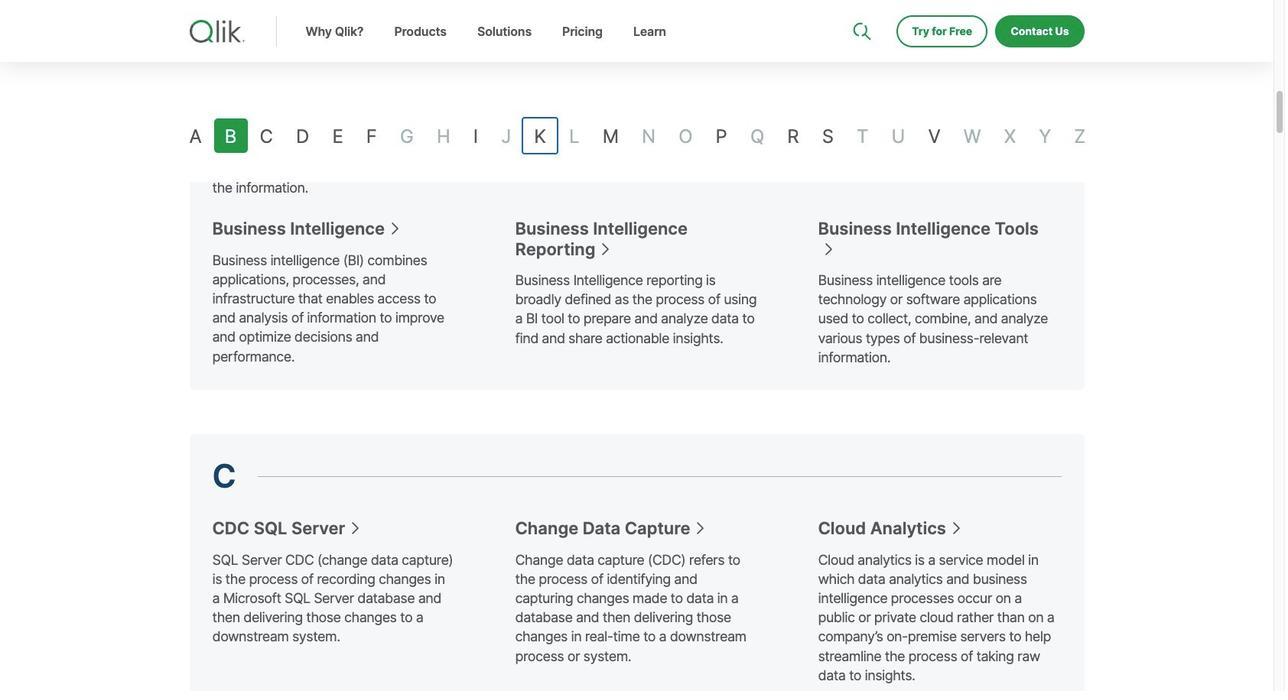 Task type: locate. For each thing, give the bounding box(es) containing it.
support image
[[855, 0, 867, 12]]



Task type: vqa. For each thing, say whether or not it's contained in the screenshot.
bottom menu bar
no



Task type: describe. For each thing, give the bounding box(es) containing it.
qlik image
[[189, 20, 244, 43]]



